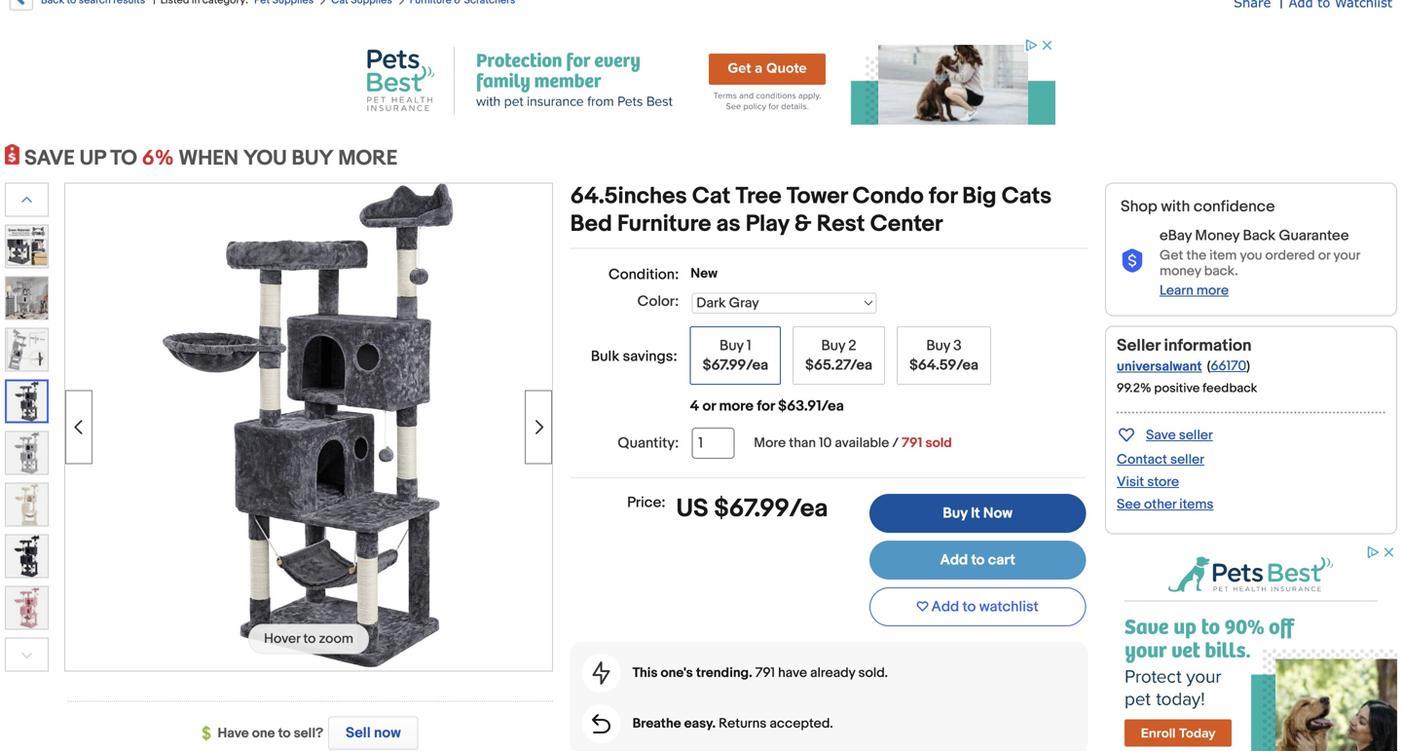 Task type: vqa. For each thing, say whether or not it's contained in the screenshot.
Picture 7 of 12
yes



Task type: describe. For each thing, give the bounding box(es) containing it.
price:
[[627, 494, 666, 511]]

see other items link
[[1117, 496, 1214, 513]]

2 vertical spatial to
[[278, 725, 291, 742]]

center
[[871, 210, 943, 238]]

buy for buy 3
[[927, 337, 951, 355]]

cart
[[989, 551, 1016, 569]]

already
[[811, 665, 856, 681]]

buy 2 $65.27/ea
[[806, 337, 873, 374]]

(
[[1208, 358, 1211, 374]]

see
[[1117, 496, 1142, 513]]

to
[[110, 146, 137, 171]]

us
[[677, 494, 709, 524]]

1
[[747, 337, 752, 355]]

bulk
[[591, 348, 620, 365]]

bulk savings:
[[591, 348, 678, 365]]

item
[[1210, 247, 1237, 264]]

buy it now
[[943, 505, 1013, 522]]

more
[[338, 146, 398, 171]]

contact seller link
[[1117, 451, 1205, 468]]

have
[[218, 725, 249, 742]]

cat
[[692, 183, 731, 210]]

dollar sign image
[[202, 726, 218, 742]]

add for add to cart
[[940, 551, 968, 569]]

0 vertical spatial 791
[[902, 435, 923, 452]]

picture 7 of 12 image
[[6, 329, 48, 371]]

items
[[1180, 496, 1214, 513]]

1 vertical spatial with details__icon image
[[593, 661, 610, 685]]

have
[[778, 665, 808, 681]]

us $67.99/ea
[[677, 494, 828, 524]]

easy.
[[684, 716, 716, 732]]

6%
[[142, 146, 174, 171]]

0 horizontal spatial advertisement region
[[347, 37, 1056, 125]]

up
[[80, 146, 106, 171]]

new
[[691, 265, 718, 282]]

save seller
[[1147, 427, 1214, 444]]

universalwant link
[[1117, 358, 1203, 375]]

tower
[[787, 183, 848, 210]]

universalwant
[[1117, 358, 1203, 375]]

sell
[[346, 724, 371, 742]]

buy 3 $64.59/ea
[[910, 337, 979, 374]]

bed
[[570, 210, 613, 238]]

savings:
[[623, 348, 678, 365]]

you
[[243, 146, 287, 171]]

or inside ebay money back guarantee get the item you ordered or your money back. learn more
[[1319, 247, 1331, 264]]

sold.
[[859, 665, 888, 681]]

picture 5 of 12 image
[[6, 226, 48, 267]]

$65.27/ea
[[806, 357, 873, 374]]

with details__icon image for price:
[[592, 714, 611, 734]]

seller
[[1117, 336, 1161, 356]]

picture 12 of 12 image
[[6, 587, 48, 629]]

watchlist
[[980, 598, 1039, 616]]

visit
[[1117, 474, 1145, 490]]

picture 6 of 12 image
[[6, 277, 48, 319]]

for inside 64.5inches cat tree tower condo for big cats bed furniture as play & rest center
[[929, 183, 958, 210]]

$63.91/ea
[[779, 397, 844, 415]]

one
[[252, 725, 275, 742]]

as
[[717, 210, 741, 238]]

Quantity: text field
[[692, 428, 735, 459]]

buy for buy 2
[[822, 337, 846, 355]]

furniture
[[618, 210, 712, 238]]

1 horizontal spatial advertisement region
[[1106, 544, 1398, 751]]

cats
[[1002, 183, 1052, 210]]

buy it now link
[[870, 494, 1087, 533]]

add to watchlist button
[[870, 587, 1087, 626]]

guarantee
[[1280, 227, 1350, 245]]

condo
[[853, 183, 924, 210]]

back
[[1243, 227, 1276, 245]]

condition:
[[609, 266, 679, 283]]

picture 9 of 12 image
[[6, 432, 48, 474]]

to for watchlist
[[963, 598, 976, 616]]

with details__icon image for 64.5inches cat tree tower condo for big cats bed furniture as play & rest center
[[1121, 249, 1145, 273]]

/
[[893, 435, 899, 452]]

learn more link
[[1160, 282, 1229, 299]]

this one's trending. 791 have already sold.
[[633, 665, 888, 681]]

ebay money back guarantee get the item you ordered or your money back. learn more
[[1160, 227, 1361, 299]]

sold
[[926, 435, 953, 452]]

ordered
[[1266, 247, 1316, 264]]

more inside ebay money back guarantee get the item you ordered or your money back. learn more
[[1197, 282, 1229, 299]]

positive
[[1155, 381, 1200, 396]]

shop with confidence
[[1121, 197, 1276, 216]]

your
[[1334, 247, 1361, 264]]

back.
[[1205, 263, 1239, 280]]



Task type: locate. For each thing, give the bounding box(es) containing it.
0 vertical spatial add
[[940, 551, 968, 569]]

add to cart link
[[870, 541, 1087, 580]]

seller down save seller
[[1171, 451, 1205, 468]]

picture 10 of 12 image
[[6, 484, 48, 526]]

add for add to watchlist
[[932, 598, 960, 616]]

contact seller visit store see other items
[[1117, 451, 1214, 513]]

seller information universalwant ( 66170 ) 99.2% positive feedback
[[1117, 336, 1258, 396]]

us $67.99/ea main content
[[570, 183, 1089, 751]]

0 vertical spatial $67.99/ea
[[703, 357, 769, 374]]

money
[[1196, 227, 1240, 245]]

99.2%
[[1117, 381, 1152, 396]]

$67.99/ea down 1
[[703, 357, 769, 374]]

have one to sell?
[[218, 725, 324, 742]]

with details__icon image left get
[[1121, 249, 1145, 273]]

buy inside 'buy 1 $67.99/ea'
[[720, 337, 744, 355]]

picture 11 of 12 image
[[6, 535, 48, 577]]

for left big
[[929, 183, 958, 210]]

64.5inches
[[570, 183, 687, 210]]

64.5inches cat tree tower condo for big cats bed furniture as play & rest center
[[570, 183, 1052, 238]]

0 horizontal spatial for
[[757, 397, 775, 415]]

66170 link
[[1211, 358, 1247, 374]]

breathe easy. returns accepted.
[[633, 716, 834, 732]]

0 vertical spatial more
[[1197, 282, 1229, 299]]

791 left have
[[756, 665, 775, 681]]

buy left 3
[[927, 337, 951, 355]]

0 horizontal spatial 791
[[756, 665, 775, 681]]

1 horizontal spatial or
[[1319, 247, 1331, 264]]

save
[[24, 146, 75, 171]]

0 vertical spatial advertisement region
[[347, 37, 1056, 125]]

information
[[1165, 336, 1252, 356]]

contact
[[1117, 451, 1168, 468]]

buy inside buy 3 $64.59/ea
[[927, 337, 951, 355]]

seller inside button
[[1179, 427, 1214, 444]]

store
[[1148, 474, 1180, 490]]

$67.99/ea
[[703, 357, 769, 374], [714, 494, 828, 524]]

$67.99/ea down more
[[714, 494, 828, 524]]

more down back.
[[1197, 282, 1229, 299]]

0 horizontal spatial more
[[719, 397, 754, 415]]

returns
[[719, 716, 767, 732]]

save seller button
[[1117, 423, 1214, 446]]

more right 4
[[719, 397, 754, 415]]

with
[[1161, 197, 1191, 216]]

more
[[1197, 282, 1229, 299], [719, 397, 754, 415]]

791
[[902, 435, 923, 452], [756, 665, 775, 681]]

or
[[1319, 247, 1331, 264], [703, 397, 716, 415]]

learn
[[1160, 282, 1194, 299]]

with details__icon image left breathe
[[592, 714, 611, 734]]

money
[[1160, 263, 1202, 280]]

1 vertical spatial or
[[703, 397, 716, 415]]

get
[[1160, 247, 1184, 264]]

to inside button
[[963, 598, 976, 616]]

more
[[754, 435, 786, 452]]

66170
[[1211, 358, 1247, 374]]

$64.59/ea
[[910, 357, 979, 374]]

now
[[374, 724, 401, 742]]

with details__icon image left this
[[593, 661, 610, 685]]

save up to 6% when you buy more
[[24, 146, 398, 171]]

0 vertical spatial with details__icon image
[[1121, 249, 1145, 273]]

1 horizontal spatial more
[[1197, 282, 1229, 299]]

other
[[1145, 496, 1177, 513]]

buy left 1
[[720, 337, 744, 355]]

to
[[972, 551, 985, 569], [963, 598, 976, 616], [278, 725, 291, 742]]

0 horizontal spatial or
[[703, 397, 716, 415]]

with details__icon image
[[1121, 249, 1145, 273], [593, 661, 610, 685], [592, 714, 611, 734]]

seller for save
[[1179, 427, 1214, 444]]

3
[[954, 337, 962, 355]]

to left watchlist
[[963, 598, 976, 616]]

sell?
[[294, 725, 324, 742]]

for up more
[[757, 397, 775, 415]]

buy
[[292, 146, 334, 171]]

0 vertical spatial for
[[929, 183, 958, 210]]

available
[[835, 435, 890, 452]]

1 vertical spatial add
[[932, 598, 960, 616]]

trending.
[[696, 665, 753, 681]]

1 vertical spatial to
[[963, 598, 976, 616]]

1 vertical spatial for
[[757, 397, 775, 415]]

or inside us $67.99/ea main content
[[703, 397, 716, 415]]

picture 8 of 12 image
[[7, 381, 47, 421]]

or right 4
[[703, 397, 716, 415]]

save
[[1147, 427, 1176, 444]]

1 vertical spatial more
[[719, 397, 754, 415]]

add to watchlist
[[932, 598, 1039, 616]]

sell now link
[[324, 716, 418, 750]]

play
[[746, 210, 790, 238]]

0 vertical spatial to
[[972, 551, 985, 569]]

breathe
[[633, 716, 681, 732]]

seller for contact
[[1171, 451, 1205, 468]]

add to cart
[[940, 551, 1016, 569]]

791 right /
[[902, 435, 923, 452]]

buy inside buy 2 $65.27/ea
[[822, 337, 846, 355]]

to right one
[[278, 725, 291, 742]]

you
[[1241, 247, 1263, 264]]

buy for buy 1
[[720, 337, 744, 355]]

feedback
[[1203, 381, 1258, 396]]

seller
[[1179, 427, 1214, 444], [1171, 451, 1205, 468]]

add left cart
[[940, 551, 968, 569]]

color
[[638, 293, 675, 310]]

64.5inches cat tree tower condo for big cats bed furniture as play & rest center - picture 8 of 12 image
[[65, 181, 552, 669]]

seller right save
[[1179, 427, 1214, 444]]

more inside us $67.99/ea main content
[[719, 397, 754, 415]]

rest
[[817, 210, 866, 238]]

this
[[633, 665, 658, 681]]

2
[[849, 337, 857, 355]]

shop
[[1121, 197, 1158, 216]]

more than 10 available / 791 sold
[[754, 435, 953, 452]]

to for cart
[[972, 551, 985, 569]]

buy left the 2
[[822, 337, 846, 355]]

advertisement region
[[347, 37, 1056, 125], [1106, 544, 1398, 751]]

&
[[795, 210, 812, 238]]

1 vertical spatial 791
[[756, 665, 775, 681]]

1 horizontal spatial 791
[[902, 435, 923, 452]]

or down 'guarantee'
[[1319, 247, 1331, 264]]

4
[[690, 397, 700, 415]]

0 vertical spatial seller
[[1179, 427, 1214, 444]]

it
[[971, 505, 980, 522]]

confidence
[[1194, 197, 1276, 216]]

0 vertical spatial or
[[1319, 247, 1331, 264]]

seller inside contact seller visit store see other items
[[1171, 451, 1205, 468]]

than
[[789, 435, 816, 452]]

when
[[179, 146, 239, 171]]

big
[[963, 183, 997, 210]]

1 vertical spatial seller
[[1171, 451, 1205, 468]]

10
[[819, 435, 832, 452]]

add inside button
[[932, 598, 960, 616]]

)
[[1247, 358, 1251, 374]]

to left cart
[[972, 551, 985, 569]]

1 horizontal spatial for
[[929, 183, 958, 210]]

buy left it
[[943, 505, 968, 522]]

1 vertical spatial advertisement region
[[1106, 544, 1398, 751]]

tree
[[736, 183, 782, 210]]

for
[[929, 183, 958, 210], [757, 397, 775, 415]]

add down the add to cart link
[[932, 598, 960, 616]]

quantity:
[[618, 434, 679, 452]]

2 vertical spatial with details__icon image
[[592, 714, 611, 734]]

4 or more for $63.91/ea
[[690, 397, 844, 415]]

1 vertical spatial $67.99/ea
[[714, 494, 828, 524]]



